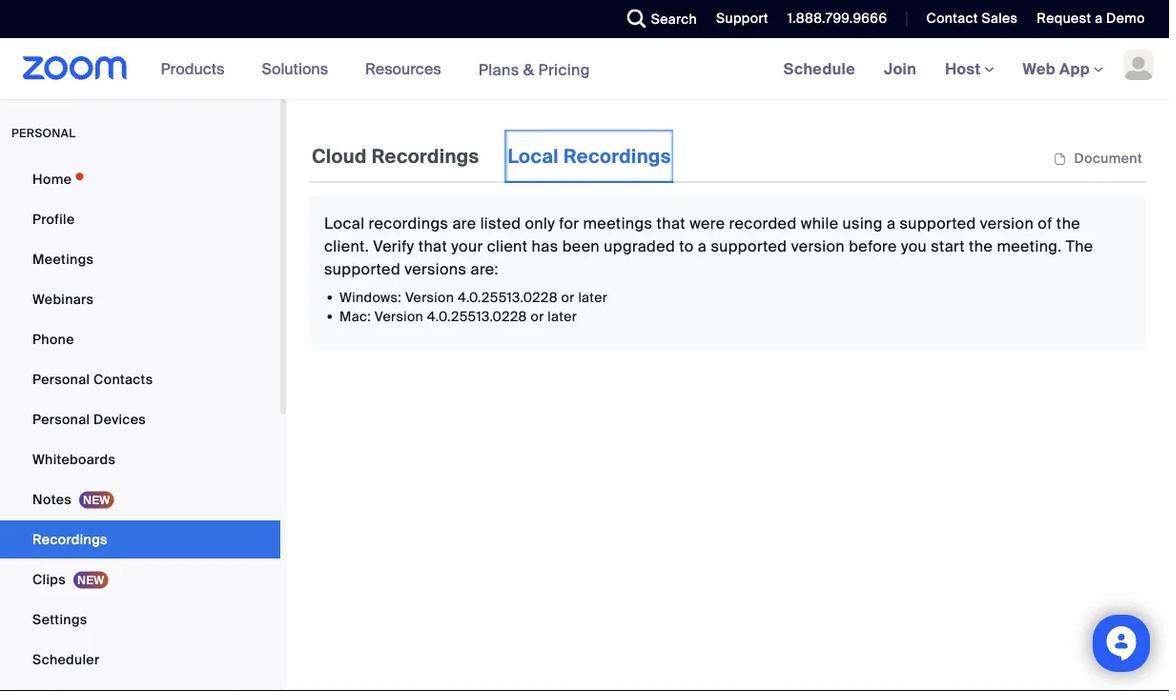 Task type: locate. For each thing, give the bounding box(es) containing it.
1 vertical spatial or
[[531, 308, 544, 325]]

1 vertical spatial that
[[419, 236, 448, 256]]

2 vertical spatial a
[[698, 236, 707, 256]]

4.0.25513.0228
[[458, 289, 558, 306], [427, 308, 527, 325]]

1 horizontal spatial or
[[562, 289, 575, 306]]

0 horizontal spatial supported
[[324, 259, 401, 279]]

0 vertical spatial a
[[1095, 10, 1103, 27]]

or
[[562, 289, 575, 306], [531, 308, 544, 325]]

1 vertical spatial a
[[887, 213, 896, 233]]

schedule link
[[770, 38, 870, 99]]

web app
[[1023, 59, 1091, 79]]

later down has
[[548, 308, 577, 325]]

0 vertical spatial or
[[562, 289, 575, 306]]

client.
[[324, 236, 369, 256]]

recorded
[[730, 213, 797, 233]]

home
[[32, 170, 72, 188]]

personal devices
[[32, 411, 146, 428]]

local
[[508, 144, 559, 168], [324, 213, 365, 233]]

0 horizontal spatial that
[[419, 236, 448, 256]]

web app button
[[1023, 59, 1104, 79]]

1 personal from the top
[[32, 371, 90, 388]]

personal
[[32, 371, 90, 388], [32, 411, 90, 428]]

supported up start
[[900, 213, 977, 233]]

1 vertical spatial supported
[[711, 236, 788, 256]]

0 vertical spatial local
[[508, 144, 559, 168]]

a right using
[[887, 213, 896, 233]]

1 vertical spatial later
[[548, 308, 577, 325]]

version
[[981, 213, 1034, 233], [792, 236, 845, 256]]

personal contacts
[[32, 371, 153, 388]]

plans & pricing link
[[479, 59, 591, 79], [479, 59, 591, 79]]

local for local recordings
[[508, 144, 559, 168]]

personal inside personal devices link
[[32, 411, 90, 428]]

plans & pricing
[[479, 59, 591, 79]]

local recordings tab
[[505, 130, 674, 183]]

personal down phone in the left of the page
[[32, 371, 90, 388]]

local inside tab
[[508, 144, 559, 168]]

demo
[[1107, 10, 1146, 27]]

plans
[[479, 59, 520, 79]]

1 horizontal spatial supported
[[711, 236, 788, 256]]

supported down client.
[[324, 259, 401, 279]]

version down the while
[[792, 236, 845, 256]]

later
[[579, 289, 608, 306], [548, 308, 577, 325]]

personal devices link
[[0, 401, 281, 439]]

before
[[849, 236, 898, 256]]

2 horizontal spatial a
[[1095, 10, 1103, 27]]

support link
[[702, 0, 774, 38], [717, 10, 769, 27]]

1 vertical spatial local
[[324, 213, 365, 233]]

of
[[1038, 213, 1053, 233]]

1.888.799.9666 button
[[774, 0, 893, 38], [788, 10, 888, 27]]

cloud recordings
[[312, 144, 479, 168]]

1 horizontal spatial a
[[887, 213, 896, 233]]

0 vertical spatial supported
[[900, 213, 977, 233]]

recordings
[[372, 144, 479, 168], [564, 144, 671, 168], [32, 531, 108, 549]]

resources
[[366, 59, 441, 79]]

1 horizontal spatial recordings
[[372, 144, 479, 168]]

local for local recordings are listed only for meetings that were recorded while using a supported version of the client. verify that your client has been upgraded to a supported version before you start the meeting. the supported versions are: windows: version 4.0.25513.0228 or later mac: version 4.0.25513.0228 or later
[[324, 213, 365, 233]]

profile
[[32, 210, 75, 228]]

0 vertical spatial version
[[981, 213, 1034, 233]]

recordings up meetings
[[564, 144, 671, 168]]

phone link
[[0, 321, 281, 359]]

personal inside personal contacts link
[[32, 371, 90, 388]]

settings
[[32, 611, 87, 629]]

recordings for cloud recordings
[[372, 144, 479, 168]]

banner
[[0, 38, 1170, 101]]

a
[[1095, 10, 1103, 27], [887, 213, 896, 233], [698, 236, 707, 256]]

support
[[717, 10, 769, 27]]

that up 'to'
[[657, 213, 686, 233]]

app
[[1060, 59, 1091, 79]]

your
[[452, 236, 483, 256]]

for
[[559, 213, 580, 233]]

to
[[680, 236, 694, 256]]

home link
[[0, 160, 281, 198]]

local inside local recordings are listed only for meetings that were recorded while using a supported version of the client. verify that your client has been upgraded to a supported version before you start the meeting. the supported versions are: windows: version 4.0.25513.0228 or later mac: version 4.0.25513.0228 or later
[[324, 213, 365, 233]]

contacts
[[94, 371, 153, 388]]

version down the windows:
[[375, 308, 424, 325]]

recordings up recordings
[[372, 144, 479, 168]]

a left demo
[[1095, 10, 1103, 27]]

products
[[161, 59, 225, 79]]

recordings down notes
[[32, 531, 108, 549]]

verify
[[373, 236, 415, 256]]

sales
[[982, 10, 1018, 27]]

supported down recorded at the top
[[711, 236, 788, 256]]

request a demo link
[[1023, 0, 1170, 38], [1037, 10, 1146, 27]]

host
[[946, 59, 985, 79]]

meetings
[[584, 213, 653, 233]]

0 vertical spatial that
[[657, 213, 686, 233]]

pricing
[[539, 59, 591, 79]]

meetings navigation
[[770, 38, 1170, 101]]

recordings inside personal menu menu
[[32, 531, 108, 549]]

0 horizontal spatial local
[[324, 213, 365, 233]]

that
[[657, 213, 686, 233], [419, 236, 448, 256]]

solutions button
[[262, 38, 337, 99]]

local up client.
[[324, 213, 365, 233]]

personal up whiteboards
[[32, 411, 90, 428]]

only
[[525, 213, 555, 233]]

personal contacts link
[[0, 361, 281, 399]]

1 horizontal spatial local
[[508, 144, 559, 168]]

main content element
[[309, 130, 1147, 351]]

0 vertical spatial 4.0.25513.0228
[[458, 289, 558, 306]]

2 horizontal spatial recordings
[[564, 144, 671, 168]]

local recordings
[[508, 144, 671, 168]]

0 horizontal spatial recordings
[[32, 531, 108, 549]]

version
[[405, 289, 454, 306], [375, 308, 424, 325]]

the
[[1057, 213, 1081, 233], [969, 236, 993, 256]]

0 horizontal spatial version
[[792, 236, 845, 256]]

2 personal from the top
[[32, 411, 90, 428]]

or down has
[[531, 308, 544, 325]]

search button
[[613, 0, 702, 38]]

1 vertical spatial personal
[[32, 411, 90, 428]]

0 horizontal spatial the
[[969, 236, 993, 256]]

schedule
[[784, 59, 856, 79]]

0 vertical spatial personal
[[32, 371, 90, 388]]

version down the versions
[[405, 289, 454, 306]]

notes
[[32, 491, 72, 509]]

the right of
[[1057, 213, 1081, 233]]

personal
[[11, 126, 76, 141]]

clips
[[32, 571, 66, 589]]

contact sales link
[[913, 0, 1023, 38], [927, 10, 1018, 27]]

1 vertical spatial 4.0.25513.0228
[[427, 308, 527, 325]]

0 vertical spatial later
[[579, 289, 608, 306]]

a right 'to'
[[698, 236, 707, 256]]

the right start
[[969, 236, 993, 256]]

0 vertical spatial version
[[405, 289, 454, 306]]

local up only
[[508, 144, 559, 168]]

recordings link
[[0, 521, 281, 559]]

contact sales
[[927, 10, 1018, 27]]

request
[[1037, 10, 1092, 27]]

are
[[453, 213, 477, 233]]

that up the versions
[[419, 236, 448, 256]]

1 horizontal spatial the
[[1057, 213, 1081, 233]]

or down been
[[562, 289, 575, 306]]

later down been
[[579, 289, 608, 306]]

clips link
[[0, 561, 281, 599]]

personal for personal devices
[[32, 411, 90, 428]]

0 horizontal spatial later
[[548, 308, 577, 325]]

1 horizontal spatial later
[[579, 289, 608, 306]]

local recordings are listed only for meetings that were recorded while using a supported version of the client. verify that your client has been upgraded to a supported version before you start the meeting. the supported versions are: windows: version 4.0.25513.0228 or later mac: version 4.0.25513.0228 or later
[[324, 213, 1094, 325]]

1 horizontal spatial that
[[657, 213, 686, 233]]

0 vertical spatial the
[[1057, 213, 1081, 233]]

version up meeting.
[[981, 213, 1034, 233]]

1 horizontal spatial version
[[981, 213, 1034, 233]]



Task type: vqa. For each thing, say whether or not it's contained in the screenshot.
the Recordings within Recordings link
yes



Task type: describe. For each thing, give the bounding box(es) containing it.
start
[[932, 236, 965, 256]]

has
[[532, 236, 559, 256]]

solutions
[[262, 59, 328, 79]]

profile link
[[0, 200, 281, 239]]

devices
[[94, 411, 146, 428]]

join
[[885, 59, 917, 79]]

upgraded
[[604, 236, 676, 256]]

1 vertical spatial version
[[375, 308, 424, 325]]

phone
[[32, 331, 74, 348]]

recordings for local recordings
[[564, 144, 671, 168]]

0 horizontal spatial or
[[531, 308, 544, 325]]

zoom logo image
[[23, 56, 127, 80]]

request a demo
[[1037, 10, 1146, 27]]

client
[[487, 236, 528, 256]]

join link
[[870, 38, 931, 99]]

meeting.
[[997, 236, 1063, 256]]

document button
[[1050, 150, 1147, 168]]

search
[[651, 10, 698, 28]]

whiteboards link
[[0, 441, 281, 479]]

products button
[[161, 38, 233, 99]]

resources button
[[366, 38, 450, 99]]

the
[[1067, 236, 1094, 256]]

are:
[[471, 259, 499, 279]]

mac:
[[340, 308, 371, 325]]

2 vertical spatial supported
[[324, 259, 401, 279]]

notes link
[[0, 481, 281, 519]]

personal for personal contacts
[[32, 371, 90, 388]]

personal menu menu
[[0, 160, 281, 692]]

scheduler link
[[0, 641, 281, 679]]

1 vertical spatial the
[[969, 236, 993, 256]]

meetings
[[32, 250, 94, 268]]

cloud
[[312, 144, 367, 168]]

recordings
[[369, 213, 449, 233]]

product information navigation
[[147, 38, 605, 101]]

using
[[843, 213, 883, 233]]

meetings link
[[0, 240, 281, 279]]

banner containing products
[[0, 38, 1170, 101]]

cloud recordings tab
[[309, 130, 482, 183]]

whiteboards
[[32, 451, 116, 468]]

webinars link
[[0, 281, 281, 319]]

web
[[1023, 59, 1056, 79]]

webinars
[[32, 291, 94, 308]]

profile picture image
[[1124, 50, 1155, 80]]

host button
[[946, 59, 995, 79]]

&
[[524, 59, 535, 79]]

windows:
[[340, 289, 402, 306]]

contact
[[927, 10, 979, 27]]

listed
[[481, 213, 521, 233]]

file image
[[1054, 151, 1067, 168]]

1.888.799.9666
[[788, 10, 888, 27]]

you
[[902, 236, 928, 256]]

scheduler
[[32, 651, 100, 669]]

were
[[690, 213, 726, 233]]

tabs of recording tab list
[[309, 130, 674, 183]]

while
[[801, 213, 839, 233]]

1 vertical spatial version
[[792, 236, 845, 256]]

settings link
[[0, 601, 281, 639]]

versions
[[405, 259, 467, 279]]

been
[[563, 236, 600, 256]]

document
[[1075, 150, 1143, 168]]

0 horizontal spatial a
[[698, 236, 707, 256]]

2 horizontal spatial supported
[[900, 213, 977, 233]]



